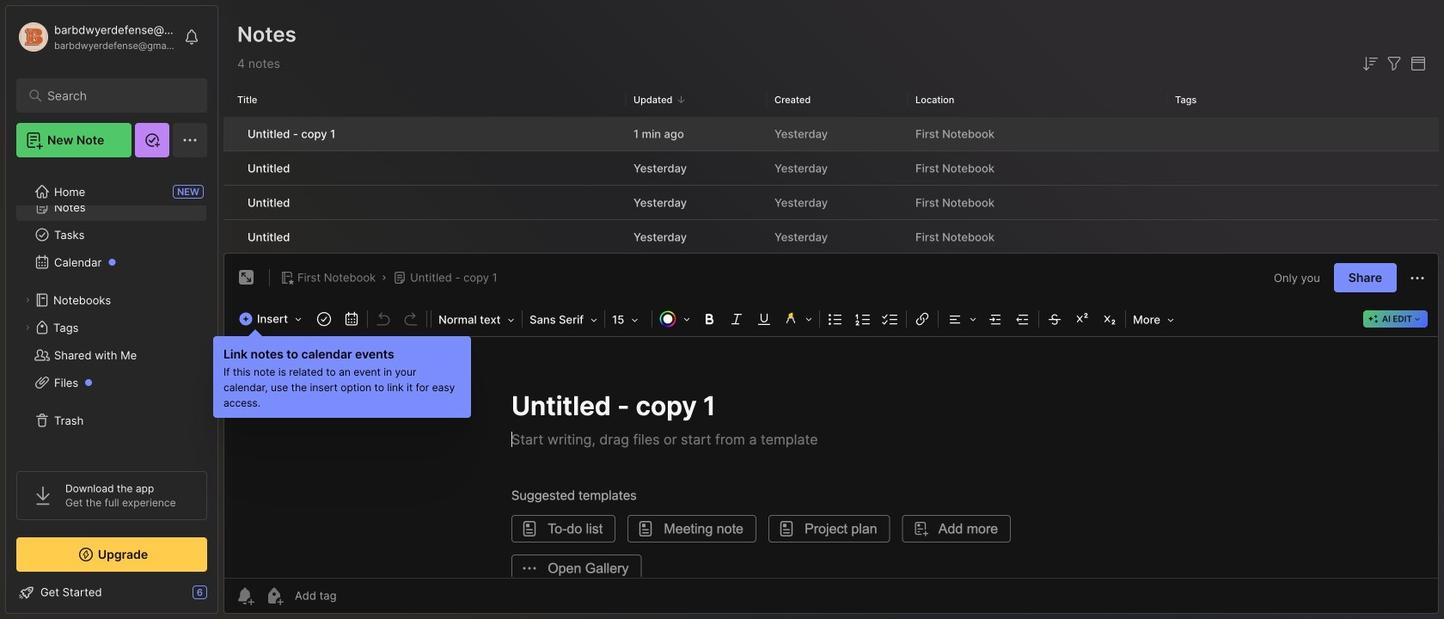 Task type: describe. For each thing, give the bounding box(es) containing it.
add a reminder image
[[235, 586, 255, 606]]

expand tags image
[[22, 323, 33, 333]]

font family image
[[525, 308, 603, 330]]

add tag image
[[264, 586, 285, 606]]

insert link image
[[911, 307, 935, 331]]

expand note image
[[237, 267, 257, 288]]

checklist image
[[879, 307, 903, 331]]

expand notebooks image
[[22, 295, 33, 305]]

calendar event image
[[340, 307, 364, 331]]

main element
[[0, 0, 224, 619]]

tree inside main element
[[6, 166, 218, 456]]

heading level image
[[434, 308, 520, 330]]

italic image
[[725, 307, 749, 331]]



Task type: locate. For each thing, give the bounding box(es) containing it.
Note Editor text field
[[224, 336, 1439, 578]]

none search field inside main element
[[47, 85, 184, 106]]

tree
[[6, 166, 218, 456]]

highlight image
[[778, 307, 818, 331]]

font size image
[[607, 308, 650, 330]]

Search text field
[[47, 88, 184, 104]]

more image
[[1129, 308, 1180, 330]]

indent image
[[984, 307, 1008, 331]]

underline image
[[753, 307, 777, 331]]

insert image
[[235, 308, 311, 330]]

bulleted list image
[[824, 307, 848, 331]]

subscript image
[[1098, 307, 1122, 331]]

superscript image
[[1071, 307, 1095, 331]]

strikethrough image
[[1043, 307, 1067, 331]]

row group
[[224, 117, 1440, 255]]

outdent image
[[1012, 307, 1036, 331]]

alignment image
[[941, 307, 982, 331]]

bold image
[[698, 307, 722, 331]]

numbered list image
[[852, 307, 876, 331]]

None search field
[[47, 85, 184, 106]]

task image
[[312, 307, 336, 331]]

note window element
[[224, 253, 1440, 614]]

font color image
[[655, 307, 696, 331]]



Task type: vqa. For each thing, say whether or not it's contained in the screenshot.
MORE ACTIONS Field
no



